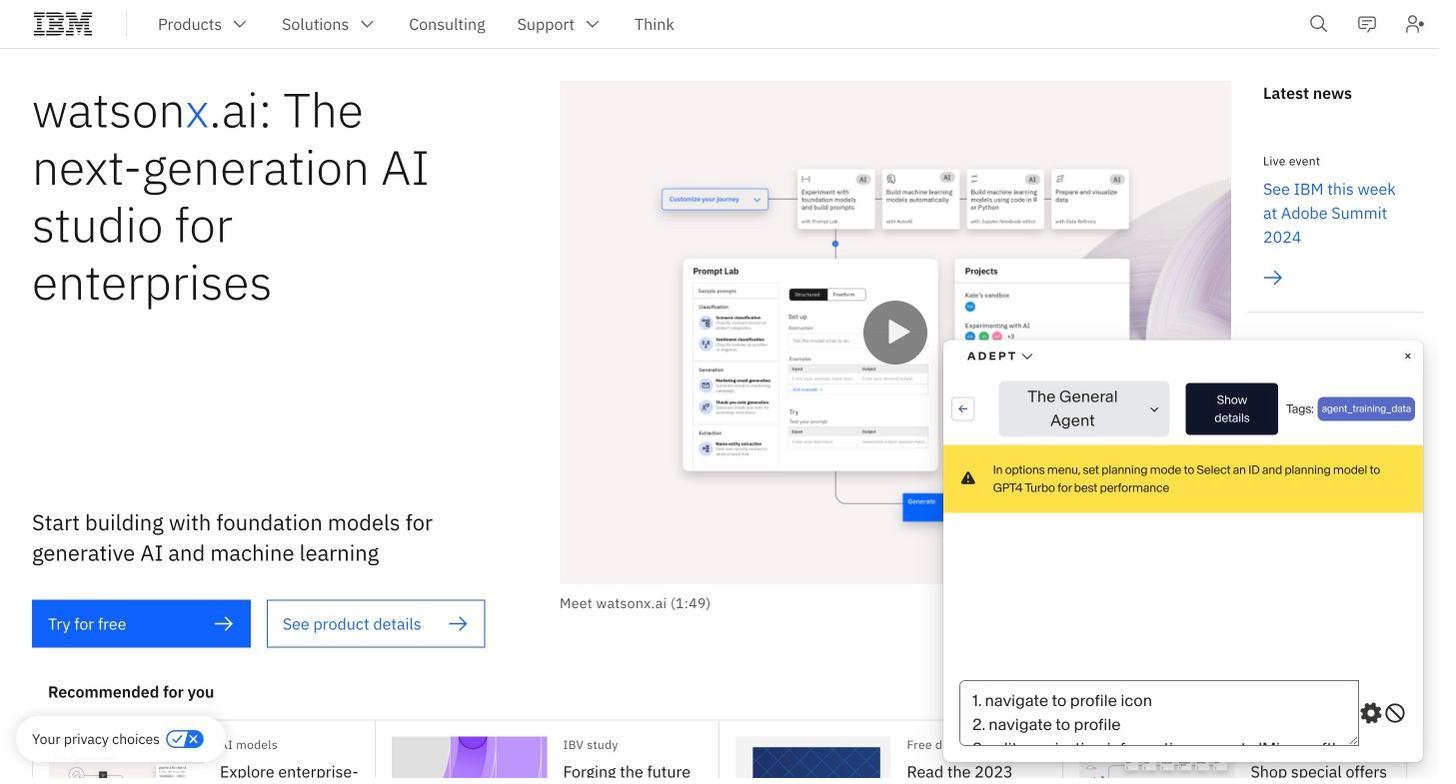 Task type: describe. For each thing, give the bounding box(es) containing it.
your privacy choices element
[[32, 729, 160, 751]]



Task type: locate. For each thing, give the bounding box(es) containing it.
let's talk element
[[1315, 729, 1380, 751]]



